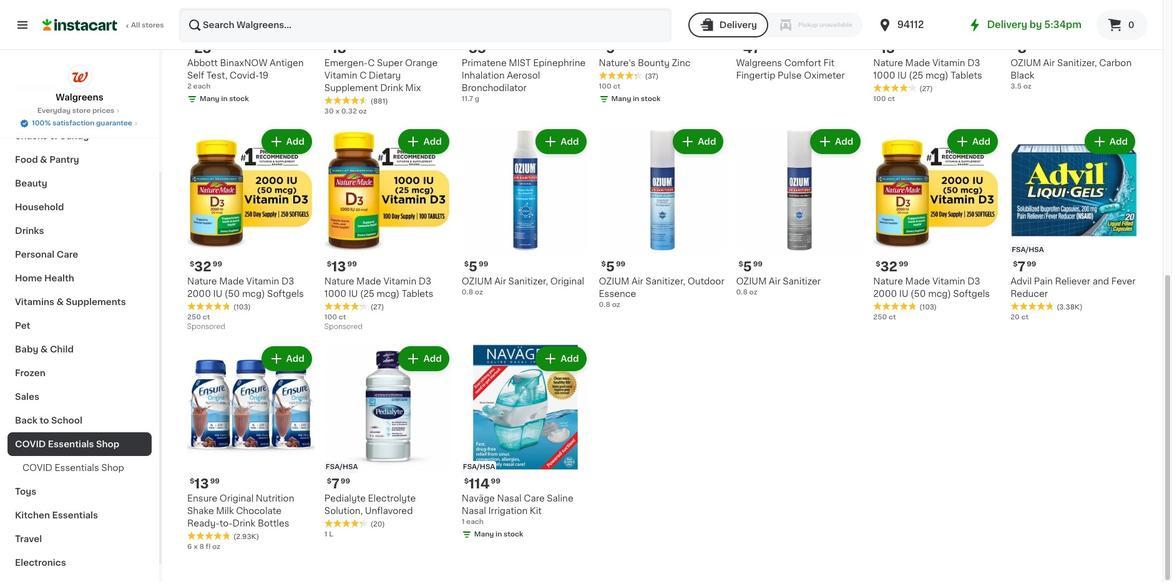 Task type: describe. For each thing, give the bounding box(es) containing it.
0 horizontal spatial 1000
[[324, 289, 346, 298]]

0.8 inside "ozium air sanitizer, outdoor essence 0.8 oz"
[[599, 301, 610, 308]]

add button for ozium air sanitizer, outdoor essence
[[674, 130, 722, 153]]

antigen
[[270, 59, 304, 67]]

saline
[[547, 494, 573, 503]]

2 (103) from the left
[[920, 304, 937, 311]]

air for oz
[[769, 277, 781, 286]]

0 vertical spatial $ 13 99
[[876, 42, 906, 55]]

many in stock for 114
[[474, 531, 523, 538]]

travel link
[[7, 527, 152, 551]]

dietary
[[369, 71, 401, 80]]

fingertip
[[736, 71, 776, 80]]

94112
[[897, 20, 924, 29]]

0.8 inside ozium air sanitizer 0.8 oz
[[736, 289, 748, 296]]

x for 18
[[336, 108, 340, 115]]

2 32 from the left
[[880, 260, 898, 273]]

primatene
[[462, 59, 507, 67]]

instacart logo image
[[42, 17, 117, 32]]

covid for 2nd the covid essentials shop link
[[22, 464, 52, 473]]

0 horizontal spatial nasal
[[462, 507, 486, 515]]

inhalation
[[462, 71, 505, 80]]

walgreens for walgreens
[[56, 93, 103, 102]]

2 250 from the left
[[873, 314, 887, 321]]

l
[[329, 531, 333, 538]]

2 $ 32 99 from the left
[[876, 260, 908, 273]]

1 vertical spatial 8
[[199, 543, 204, 550]]

(37)
[[645, 73, 659, 80]]

aerosol
[[507, 71, 540, 80]]

baby
[[15, 345, 38, 354]]

x for 13
[[194, 543, 198, 550]]

everyday store prices link
[[37, 106, 122, 116]]

pedialyte
[[324, 494, 366, 503]]

1 vertical spatial 100 ct
[[873, 95, 895, 102]]

walgreens link
[[56, 65, 103, 104]]

toys link
[[7, 480, 152, 504]]

many in stock for 23
[[200, 95, 249, 102]]

add for nature made vitamin d3 2000 iu (50 mcg) softgels
[[972, 137, 991, 146]]

0 vertical spatial 1000
[[873, 71, 895, 80]]

safety
[[64, 108, 93, 117]]

outdoor
[[688, 277, 724, 286]]

1 vertical spatial shop
[[101, 464, 124, 473]]

sanitizer
[[783, 277, 821, 286]]

mist
[[509, 59, 531, 67]]

delivery by 5:34pm link
[[967, 17, 1082, 32]]

1 (50 from the left
[[225, 289, 240, 298]]

walgreens logo image
[[68, 65, 91, 89]]

1 horizontal spatial 100 ct
[[599, 83, 621, 90]]

47
[[743, 42, 760, 55]]

1 horizontal spatial c
[[368, 59, 375, 67]]

0 vertical spatial tablets
[[951, 71, 982, 80]]

oximeter
[[804, 71, 845, 80]]

fsa/hsa up $ 47 99
[[737, 28, 770, 35]]

covid-
[[230, 71, 259, 80]]

$ 5 99 for ozium air sanitizer, original
[[464, 260, 488, 273]]

drinks link
[[7, 219, 152, 243]]

naväge
[[462, 494, 495, 503]]

in for 114
[[496, 531, 502, 538]]

100% satisfaction guarantee
[[32, 120, 132, 127]]

1 nature made vitamin d3 2000 iu (50 mcg) softgels from the left
[[187, 277, 304, 298]]

$ inside $ 8 99
[[1013, 42, 1018, 49]]

drink for 18
[[380, 84, 403, 92]]

$ 5 99 for ozium air sanitizer
[[739, 260, 763, 273]]

food & pantry
[[15, 155, 79, 164]]

primatene mist epinephrine inhalation aerosol bronchodilator 11.7 g
[[462, 59, 586, 102]]

back
[[15, 416, 38, 425]]

walgreens for walgreens comfort fit fingertip pulse oximeter
[[736, 59, 782, 67]]

covid for first the covid essentials shop link
[[15, 440, 46, 449]]

abbott binaxnow antigen self test, covid-19 2 each
[[187, 59, 304, 90]]

health
[[44, 274, 74, 283]]

19
[[259, 71, 269, 80]]

household
[[15, 203, 64, 212]]

add for ozium air sanitizer, original
[[561, 137, 579, 146]]

$ inside $ 35 99
[[464, 42, 469, 49]]

3.5
[[1011, 83, 1022, 90]]

lists
[[35, 40, 56, 49]]

satisfaction
[[53, 120, 94, 127]]

personal care
[[15, 250, 78, 259]]

add for ensure original nutrition shake milk chocolate ready-to-drink bottles
[[286, 354, 305, 363]]

(20)
[[371, 521, 385, 528]]

add button for ozium air sanitizer, original
[[537, 130, 585, 153]]

first aid & safety link
[[7, 100, 152, 124]]

2 vertical spatial 13
[[194, 477, 209, 490]]

oz inside "ozium air sanitizer, outdoor essence 0.8 oz"
[[612, 301, 620, 308]]

sanitizer, for original
[[508, 277, 548, 286]]

1 vertical spatial c
[[360, 71, 367, 80]]

$ inside $ 9 49
[[601, 42, 606, 49]]

99 inside $ 18 99
[[348, 42, 357, 49]]

store
[[72, 107, 91, 114]]

add for naväge nasal care saline nasal irrigation kit
[[561, 354, 579, 363]]

kitchen essentials link
[[7, 504, 152, 527]]

1 horizontal spatial 13
[[332, 260, 346, 273]]

essentials for 2nd the covid essentials shop link
[[55, 464, 99, 473]]

home health link
[[7, 267, 152, 290]]

1 inside naväge nasal care saline nasal irrigation kit 1 each
[[462, 518, 465, 525]]

6
[[187, 543, 192, 550]]

$ 35 99
[[464, 42, 497, 55]]

Search field
[[180, 9, 671, 41]]

sponsored badge image for 32
[[187, 323, 225, 331]]

1 horizontal spatial (27)
[[920, 85, 933, 92]]

ozium for essence
[[599, 277, 629, 286]]

candy
[[59, 132, 89, 140]]

0 horizontal spatial tablets
[[402, 289, 433, 298]]

2 horizontal spatial many
[[611, 95, 631, 102]]

(2.93k)
[[233, 533, 259, 540]]

ensure
[[187, 494, 217, 503]]

solution,
[[324, 507, 363, 515]]

sanitizer, for carbon
[[1057, 59, 1097, 67]]

9
[[606, 42, 615, 55]]

ozium air sanitizer 0.8 oz
[[736, 277, 821, 296]]

many for 23
[[200, 95, 220, 102]]

add for ozium air sanitizer, outdoor essence
[[698, 137, 716, 146]]

all stores
[[131, 22, 164, 29]]

shake
[[187, 507, 214, 515]]

and
[[1093, 277, 1109, 286]]

2 horizontal spatial many in stock
[[611, 95, 661, 102]]

0 vertical spatial shop
[[96, 440, 119, 449]]

1 250 from the left
[[187, 314, 201, 321]]

care inside naväge nasal care saline nasal irrigation kit 1 each
[[524, 494, 545, 503]]

fsa/hsa for pedialyte electrolyte solution, unflavored
[[326, 463, 358, 470]]

product group containing 114
[[462, 344, 589, 542]]

30 x 0.32 oz
[[324, 108, 367, 115]]

100% satisfaction guarantee button
[[19, 116, 140, 129]]

0 horizontal spatial nature made vitamin d3 1000 iu (25 mcg) tablets
[[324, 277, 433, 298]]

in for 23
[[221, 95, 228, 102]]

114
[[469, 477, 490, 490]]

back to school link
[[7, 409, 152, 433]]

child
[[50, 345, 74, 354]]

99 inside $ 47 99
[[761, 42, 771, 49]]

2 horizontal spatial in
[[633, 95, 639, 102]]

$ 7 99 for advil
[[1013, 260, 1036, 273]]

mix
[[405, 84, 421, 92]]

5 for ozium air sanitizer, original
[[469, 260, 478, 273]]

care inside personal care link
[[57, 250, 78, 259]]

electronics
[[15, 559, 66, 567]]

frozen link
[[7, 361, 152, 385]]

g
[[475, 95, 479, 102]]

travel
[[15, 535, 42, 544]]

20
[[1011, 314, 1020, 321]]

reducer
[[1011, 289, 1048, 298]]

1 horizontal spatial (25
[[909, 71, 923, 80]]

kitchen essentials
[[15, 511, 98, 520]]

sales link
[[7, 385, 152, 409]]

& for candy
[[50, 132, 57, 140]]

fsa/hsa for advil pain reliever and fever reducer
[[1012, 246, 1044, 253]]

0 vertical spatial 100
[[599, 83, 612, 90]]

all stores link
[[42, 7, 165, 42]]

all
[[131, 22, 140, 29]]

1 horizontal spatial nasal
[[497, 494, 522, 503]]

many for 114
[[474, 531, 494, 538]]

18
[[332, 42, 347, 55]]

nature's
[[599, 59, 636, 67]]

0 horizontal spatial 1
[[324, 531, 327, 538]]

aid
[[37, 108, 52, 117]]

lists link
[[7, 32, 152, 57]]

20 ct
[[1011, 314, 1029, 321]]

stores
[[142, 22, 164, 29]]

first aid & safety
[[15, 108, 93, 117]]

1 horizontal spatial $ 13 99
[[327, 260, 357, 273]]

nature's bounty zinc
[[599, 59, 691, 67]]

11.7
[[462, 95, 473, 102]]

each for 114
[[466, 518, 484, 525]]

$ 18 99
[[327, 42, 357, 55]]

delivery button
[[688, 12, 768, 37]]

2 (50 from the left
[[911, 289, 926, 298]]

ensure original nutrition shake milk chocolate ready-to-drink bottles
[[187, 494, 294, 528]]

original inside ozium air sanitizer, original 0.8 oz
[[550, 277, 584, 286]]



Task type: locate. For each thing, give the bounding box(es) containing it.
ozium for black
[[1011, 59, 1041, 67]]

2 horizontal spatial 5
[[743, 260, 752, 273]]

1 horizontal spatial nature made vitamin d3 1000 iu (25 mcg) tablets
[[873, 59, 982, 80]]

medicine link
[[7, 77, 152, 100]]

nature made vitamin d3 1000 iu (25 mcg) tablets
[[873, 59, 982, 80], [324, 277, 433, 298]]

8 down delivery by 5:34pm link on the right
[[1018, 42, 1027, 55]]

back to school
[[15, 416, 82, 425]]

2 horizontal spatial 100
[[873, 95, 886, 102]]

covid essentials shop down school
[[15, 440, 119, 449]]

stock for 23
[[229, 95, 249, 102]]

$ 5 99 up ozium air sanitizer 0.8 oz
[[739, 260, 763, 273]]

2 250 ct from the left
[[873, 314, 896, 321]]

original inside ensure original nutrition shake milk chocolate ready-to-drink bottles
[[220, 494, 254, 503]]

delivery
[[987, 20, 1027, 29], [720, 21, 757, 29]]

fsa/hsa for naväge nasal care saline nasal irrigation kit
[[463, 463, 495, 470]]

fsa/hsa inside product "group"
[[463, 463, 495, 470]]

2 nature made vitamin d3 2000 iu (50 mcg) softgels from the left
[[873, 277, 990, 298]]

2 horizontal spatial $ 5 99
[[739, 260, 763, 273]]

ozium for 0.8
[[462, 277, 492, 286]]

1 $ 32 99 from the left
[[190, 260, 222, 273]]

1 vertical spatial (25
[[360, 289, 375, 298]]

0 vertical spatial 100 ct
[[599, 83, 621, 90]]

prices
[[92, 107, 114, 114]]

2 vertical spatial $ 13 99
[[190, 477, 220, 490]]

essentials down school
[[48, 440, 94, 449]]

0 horizontal spatial 7
[[332, 477, 339, 490]]

essentials
[[48, 440, 94, 449], [55, 464, 99, 473], [52, 511, 98, 520]]

delivery for delivery by 5:34pm
[[987, 20, 1027, 29]]

0 vertical spatial 7
[[1018, 260, 1026, 273]]

1 2000 from the left
[[187, 289, 211, 298]]

99 inside $ 23 99
[[213, 42, 222, 49]]

& for supplements
[[56, 298, 64, 306]]

fever
[[1111, 277, 1136, 286]]

$ 5 99 up essence
[[601, 260, 626, 273]]

sponsored badge image for 13
[[324, 323, 362, 331]]

1 horizontal spatial sanitizer,
[[646, 277, 685, 286]]

1 horizontal spatial delivery
[[987, 20, 1027, 29]]

5:34pm
[[1044, 20, 1082, 29]]

1 vertical spatial original
[[220, 494, 254, 503]]

sanitizer, inside ozium air sanitizer, original 0.8 oz
[[508, 277, 548, 286]]

many down test,
[[200, 95, 220, 102]]

sponsored badge image
[[187, 323, 225, 331], [324, 323, 362, 331]]

1 horizontal spatial 32
[[880, 260, 898, 273]]

2 horizontal spatial 13
[[880, 42, 895, 55]]

many in stock inside product "group"
[[474, 531, 523, 538]]

shop down the back to school link
[[96, 440, 119, 449]]

& for child
[[40, 345, 48, 354]]

1 horizontal spatial 8
[[1018, 42, 1027, 55]]

1 softgels from the left
[[267, 289, 304, 298]]

& for pantry
[[40, 155, 47, 164]]

walgreens
[[736, 59, 782, 67], [56, 93, 103, 102]]

250
[[187, 314, 201, 321], [873, 314, 887, 321]]

c
[[368, 59, 375, 67], [360, 71, 367, 80]]

walgreens inside walgreens comfort fit fingertip pulse oximeter
[[736, 59, 782, 67]]

fsa/hsa up advil
[[1012, 246, 1044, 253]]

ozium inside ozium air sanitizer, original 0.8 oz
[[462, 277, 492, 286]]

0 vertical spatial each
[[193, 83, 211, 90]]

covid essentials shop up toys link
[[22, 464, 124, 473]]

1 vertical spatial 1
[[324, 531, 327, 538]]

add button inside product "group"
[[537, 347, 585, 370]]

100%
[[32, 120, 51, 127]]

essentials for first the covid essentials shop link
[[48, 440, 94, 449]]

1 horizontal spatial 250 ct
[[873, 314, 896, 321]]

unflavored
[[365, 507, 413, 515]]

air for 0.8
[[494, 277, 506, 286]]

air inside ozium air sanitizer, carbon black 3.5 oz
[[1043, 59, 1055, 67]]

first
[[15, 108, 35, 117]]

ozium air sanitizer, carbon black 3.5 oz
[[1011, 59, 1132, 90]]

0
[[1128, 21, 1135, 29]]

covid down back
[[15, 440, 46, 449]]

self
[[187, 71, 204, 80]]

0 horizontal spatial many
[[200, 95, 220, 102]]

1 vertical spatial 13
[[332, 260, 346, 273]]

0.8 inside ozium air sanitizer, original 0.8 oz
[[462, 289, 473, 296]]

0 horizontal spatial softgels
[[267, 289, 304, 298]]

drink up (2.93k)
[[232, 519, 256, 528]]

7 for advil
[[1018, 260, 1026, 273]]

$ 5 99
[[464, 260, 488, 273], [601, 260, 626, 273], [739, 260, 763, 273]]

1 horizontal spatial $ 7 99
[[1013, 260, 1036, 273]]

99 inside $ 8 99
[[1028, 42, 1038, 49]]

8 left the fl
[[199, 543, 204, 550]]

1 sponsored badge image from the left
[[187, 323, 225, 331]]

0 horizontal spatial 2000
[[187, 289, 211, 298]]

in inside product "group"
[[496, 531, 502, 538]]

fsa/hsa up 114
[[463, 463, 495, 470]]

service type group
[[688, 12, 862, 37]]

baby & child
[[15, 345, 74, 354]]

drinks
[[15, 227, 44, 235]]

snacks & candy
[[15, 132, 89, 140]]

to
[[40, 416, 49, 425]]

0 horizontal spatial 5
[[469, 260, 478, 273]]

in down irrigation
[[496, 531, 502, 538]]

in
[[221, 95, 228, 102], [633, 95, 639, 102], [496, 531, 502, 538]]

$ 8 99
[[1013, 42, 1038, 55]]

product group
[[187, 127, 314, 334], [324, 127, 452, 334], [462, 127, 589, 298], [599, 127, 726, 310], [736, 127, 863, 298], [873, 127, 1001, 323], [1011, 127, 1138, 323], [187, 344, 314, 552], [324, 344, 452, 540], [462, 344, 589, 542]]

ct
[[613, 83, 621, 90], [888, 95, 895, 102], [203, 314, 210, 321], [339, 314, 346, 321], [889, 314, 896, 321], [1021, 314, 1029, 321]]

1 down the naväge
[[462, 518, 465, 525]]

7 up pedialyte
[[332, 477, 339, 490]]

1 horizontal spatial 1
[[462, 518, 465, 525]]

walgreens comfort fit fingertip pulse oximeter
[[736, 59, 845, 80]]

0 horizontal spatial nature made vitamin d3 2000 iu (50 mcg) softgels
[[187, 277, 304, 298]]

1 vertical spatial tablets
[[402, 289, 433, 298]]

zinc
[[672, 59, 691, 67]]

0 vertical spatial drink
[[380, 84, 403, 92]]

sanitizer, inside ozium air sanitizer, carbon black 3.5 oz
[[1057, 59, 1097, 67]]

add button for advil pain reliever and fever reducer
[[1086, 130, 1134, 153]]

fsa/hsa up pedialyte
[[326, 463, 358, 470]]

x right 30
[[336, 108, 340, 115]]

add for ozium air sanitizer
[[835, 137, 853, 146]]

& right food
[[40, 155, 47, 164]]

99 inside $ 35 99
[[487, 42, 497, 49]]

0 vertical spatial covid essentials shop
[[15, 440, 119, 449]]

1 vertical spatial covid essentials shop
[[22, 464, 124, 473]]

1 5 from the left
[[469, 260, 478, 273]]

2 covid essentials shop link from the top
[[7, 456, 152, 480]]

23
[[194, 42, 211, 55]]

ozium air sanitizer, outdoor essence 0.8 oz
[[599, 277, 724, 308]]

add button for pedialyte electrolyte solution, unflavored
[[400, 347, 448, 370]]

essentials for kitchen essentials link
[[52, 511, 98, 520]]

2 sponsored badge image from the left
[[324, 323, 362, 331]]

1 horizontal spatial sponsored badge image
[[324, 323, 362, 331]]

& down 100%
[[50, 132, 57, 140]]

in down nature's bounty zinc at the top right of page
[[633, 95, 639, 102]]

0 vertical spatial essentials
[[48, 440, 94, 449]]

x right 6
[[194, 543, 198, 550]]

sanitizer, for outdoor
[[646, 277, 685, 286]]

0 vertical spatial original
[[550, 277, 584, 286]]

air inside ozium air sanitizer, original 0.8 oz
[[494, 277, 506, 286]]

2 horizontal spatial $ 13 99
[[876, 42, 906, 55]]

1 horizontal spatial 250
[[873, 314, 887, 321]]

0 horizontal spatial 13
[[194, 477, 209, 490]]

covid
[[15, 440, 46, 449], [22, 464, 52, 473]]

add button for nature made vitamin d3 2000 iu (50 mcg) softgels
[[949, 130, 997, 153]]

1 horizontal spatial (103)
[[920, 304, 937, 311]]

0 horizontal spatial delivery
[[720, 21, 757, 29]]

0 vertical spatial walgreens
[[736, 59, 782, 67]]

5 up ozium air sanitizer, original 0.8 oz on the left of the page
[[469, 260, 478, 273]]

0.32
[[341, 108, 357, 115]]

pet
[[15, 321, 30, 330]]

many in stock down irrigation
[[474, 531, 523, 538]]

& right the aid
[[54, 108, 62, 117]]

1 vertical spatial essentials
[[55, 464, 99, 473]]

add button for ensure original nutrition shake milk chocolate ready-to-drink bottles
[[263, 347, 311, 370]]

beauty link
[[7, 172, 152, 195]]

5 for ozium air sanitizer, outdoor essence
[[606, 260, 615, 273]]

walgreens up fingertip
[[736, 59, 782, 67]]

stock for 114
[[504, 531, 523, 538]]

$ 5 99 up ozium air sanitizer, original 0.8 oz on the left of the page
[[464, 260, 488, 273]]

oz inside ozium air sanitizer, carbon black 3.5 oz
[[1023, 83, 1032, 90]]

0 horizontal spatial sponsored badge image
[[187, 323, 225, 331]]

c up dietary
[[368, 59, 375, 67]]

7
[[1018, 260, 1026, 273], [332, 477, 339, 490]]

delivery inside button
[[720, 21, 757, 29]]

guarantee
[[96, 120, 132, 127]]

(50
[[225, 289, 240, 298], [911, 289, 926, 298]]

advil pain reliever and fever reducer
[[1011, 277, 1136, 298]]

0 horizontal spatial original
[[220, 494, 254, 503]]

shop up toys link
[[101, 464, 124, 473]]

softgels
[[267, 289, 304, 298], [953, 289, 990, 298]]

drink inside emergen-c super orange vitamin c dietary supplement drink mix
[[380, 84, 403, 92]]

100 ct
[[599, 83, 621, 90], [873, 95, 895, 102], [324, 314, 346, 321]]

air for essence
[[632, 277, 643, 286]]

many inside product "group"
[[474, 531, 494, 538]]

add button for ozium air sanitizer
[[811, 130, 860, 153]]

0 horizontal spatial drink
[[232, 519, 256, 528]]

0 horizontal spatial stock
[[229, 95, 249, 102]]

7 up advil
[[1018, 260, 1026, 273]]

2 5 from the left
[[606, 260, 615, 273]]

$
[[190, 42, 194, 49], [327, 42, 332, 49], [464, 42, 469, 49], [601, 42, 606, 49], [739, 42, 743, 49], [876, 42, 880, 49], [1013, 42, 1018, 49], [190, 261, 194, 268], [327, 261, 332, 268], [464, 261, 469, 268], [601, 261, 606, 268], [739, 261, 743, 268], [876, 261, 880, 268], [1013, 261, 1018, 268], [190, 478, 194, 485], [327, 478, 332, 485], [464, 478, 469, 485]]

each right 2
[[193, 83, 211, 90]]

2 horizontal spatial 100 ct
[[873, 95, 895, 102]]

delivery up 47
[[720, 21, 757, 29]]

add for advil pain reliever and fever reducer
[[1110, 137, 1128, 146]]

air inside ozium air sanitizer 0.8 oz
[[769, 277, 781, 286]]

shop
[[96, 440, 119, 449], [101, 464, 124, 473]]

air for black
[[1043, 59, 1055, 67]]

covid up toys
[[22, 464, 52, 473]]

supplements
[[66, 298, 126, 306]]

many in stock down test,
[[200, 95, 249, 102]]

ready-
[[187, 519, 220, 528]]

covid essentials shop for first the covid essentials shop link
[[15, 440, 119, 449]]

$ inside $ 23 99
[[190, 42, 194, 49]]

nasal down the naväge
[[462, 507, 486, 515]]

stock down covid-
[[229, 95, 249, 102]]

0 horizontal spatial many in stock
[[200, 95, 249, 102]]

care up kit
[[524, 494, 545, 503]]

chocolate
[[236, 507, 282, 515]]

electrolyte
[[368, 494, 416, 503]]

carbon
[[1099, 59, 1132, 67]]

stock down (37)
[[641, 95, 661, 102]]

emergen-c super orange vitamin c dietary supplement drink mix
[[324, 59, 438, 92]]

5 for ozium air sanitizer
[[743, 260, 752, 273]]

1 250 ct from the left
[[187, 314, 210, 321]]

1 vertical spatial each
[[466, 518, 484, 525]]

& right "baby"
[[40, 345, 48, 354]]

0 horizontal spatial (25
[[360, 289, 375, 298]]

1 horizontal spatial drink
[[380, 84, 403, 92]]

49
[[616, 42, 626, 49]]

1 horizontal spatial care
[[524, 494, 545, 503]]

1 vertical spatial 100
[[873, 95, 886, 102]]

oz inside ozium air sanitizer 0.8 oz
[[749, 289, 758, 296]]

snacks & candy link
[[7, 124, 152, 148]]

essentials down toys link
[[52, 511, 98, 520]]

add button for naväge nasal care saline nasal irrigation kit
[[537, 347, 585, 370]]

covid essentials shop link down school
[[7, 433, 152, 456]]

1 vertical spatial 1000
[[324, 289, 346, 298]]

1 32 from the left
[[194, 260, 211, 273]]

test,
[[206, 71, 228, 80]]

bottles
[[258, 519, 289, 528]]

vitamins & supplements
[[15, 298, 126, 306]]

drink down dietary
[[380, 84, 403, 92]]

1 vertical spatial walgreens
[[56, 93, 103, 102]]

1 vertical spatial covid
[[22, 464, 52, 473]]

stock inside product "group"
[[504, 531, 523, 538]]

1 horizontal spatial x
[[336, 108, 340, 115]]

$ 7 99 up pedialyte
[[327, 477, 350, 490]]

oz inside ozium air sanitizer, original 0.8 oz
[[475, 289, 483, 296]]

1 horizontal spatial many
[[474, 531, 494, 538]]

1 vertical spatial 7
[[332, 477, 339, 490]]

1 horizontal spatial 7
[[1018, 260, 1026, 273]]

many in stock down (37)
[[611, 95, 661, 102]]

1 horizontal spatial 100
[[599, 83, 612, 90]]

3 $ 5 99 from the left
[[739, 260, 763, 273]]

$ inside the $ 114 99
[[464, 478, 469, 485]]

2 2000 from the left
[[873, 289, 897, 298]]

nasal up irrigation
[[497, 494, 522, 503]]

& down health
[[56, 298, 64, 306]]

1 horizontal spatial original
[[550, 277, 584, 286]]

0 vertical spatial c
[[368, 59, 375, 67]]

1 horizontal spatial softgels
[[953, 289, 990, 298]]

household link
[[7, 195, 152, 219]]

$ 114 99
[[464, 477, 500, 490]]

1 covid essentials shop link from the top
[[7, 433, 152, 456]]

fit
[[824, 59, 835, 67]]

many down irrigation
[[474, 531, 494, 538]]

1 horizontal spatial 0.8
[[599, 301, 610, 308]]

$ 7 99 for pedialyte
[[327, 477, 350, 490]]

0 vertical spatial $ 7 99
[[1013, 260, 1036, 273]]

vitamin
[[932, 59, 965, 67], [324, 71, 357, 80], [246, 277, 279, 286], [384, 277, 416, 286], [932, 277, 965, 286]]

& inside 'link'
[[40, 345, 48, 354]]

0 horizontal spatial 100
[[324, 314, 337, 321]]

3 5 from the left
[[743, 260, 752, 273]]

0 vertical spatial nature made vitamin d3 1000 iu (25 mcg) tablets
[[873, 59, 982, 80]]

30
[[324, 108, 334, 115]]

2 $ 5 99 from the left
[[601, 260, 626, 273]]

$ inside $ 18 99
[[327, 42, 332, 49]]

$ 5 99 for ozium air sanitizer, outdoor essence
[[601, 260, 626, 273]]

0 vertical spatial 8
[[1018, 42, 1027, 55]]

delivery for delivery
[[720, 21, 757, 29]]

nutrition
[[256, 494, 294, 503]]

$ inside $ 47 99
[[739, 42, 743, 49]]

&
[[54, 108, 62, 117], [50, 132, 57, 140], [40, 155, 47, 164], [56, 298, 64, 306], [40, 345, 48, 354]]

2 softgels from the left
[[953, 289, 990, 298]]

99 inside the $ 114 99
[[491, 478, 500, 485]]

0 horizontal spatial c
[[360, 71, 367, 80]]

None search field
[[179, 7, 672, 42]]

vitamin inside emergen-c super orange vitamin c dietary supplement drink mix
[[324, 71, 357, 80]]

0 horizontal spatial care
[[57, 250, 78, 259]]

add inside product "group"
[[561, 354, 579, 363]]

1 left l
[[324, 531, 327, 538]]

ozium inside "ozium air sanitizer, outdoor essence 0.8 oz"
[[599, 277, 629, 286]]

drink inside ensure original nutrition shake milk chocolate ready-to-drink bottles
[[232, 519, 256, 528]]

each for 23
[[193, 83, 211, 90]]

nasal
[[497, 494, 522, 503], [462, 507, 486, 515]]

each inside naväge nasal care saline nasal irrigation kit 1 each
[[466, 518, 484, 525]]

covid essentials shop link up kitchen essentials link
[[7, 456, 152, 480]]

walgreens up store
[[56, 93, 103, 102]]

0 horizontal spatial $ 32 99
[[190, 260, 222, 273]]

school
[[51, 416, 82, 425]]

ozium inside ozium air sanitizer 0.8 oz
[[736, 277, 767, 286]]

0 horizontal spatial 32
[[194, 260, 211, 273]]

ozium for oz
[[736, 277, 767, 286]]

many down nature's
[[611, 95, 631, 102]]

1 horizontal spatial in
[[496, 531, 502, 538]]

1 horizontal spatial each
[[466, 518, 484, 525]]

super
[[377, 59, 403, 67]]

each inside abbott binaxnow antigen self test, covid-19 2 each
[[193, 83, 211, 90]]

5 up essence
[[606, 260, 615, 273]]

1 vertical spatial (27)
[[371, 304, 384, 311]]

1 horizontal spatial walgreens
[[736, 59, 782, 67]]

ozium inside ozium air sanitizer, carbon black 3.5 oz
[[1011, 59, 1041, 67]]

home health
[[15, 274, 74, 283]]

1 horizontal spatial 5
[[606, 260, 615, 273]]

0 horizontal spatial $ 13 99
[[190, 477, 220, 490]]

advil
[[1011, 277, 1032, 286]]

in down test,
[[221, 95, 228, 102]]

add for pedialyte electrolyte solution, unflavored
[[423, 354, 442, 363]]

essentials up toys link
[[55, 464, 99, 473]]

7 for pedialyte
[[332, 477, 339, 490]]

$ 7 99 up advil
[[1013, 260, 1036, 273]]

0 horizontal spatial (27)
[[371, 304, 384, 311]]

milk
[[216, 507, 234, 515]]

air
[[1043, 59, 1055, 67], [494, 277, 506, 286], [632, 277, 643, 286], [769, 277, 781, 286]]

1 vertical spatial $ 7 99
[[327, 477, 350, 490]]

1 $ 5 99 from the left
[[464, 260, 488, 273]]

care up health
[[57, 250, 78, 259]]

2 horizontal spatial stock
[[641, 95, 661, 102]]

stock
[[229, 95, 249, 102], [641, 95, 661, 102], [504, 531, 523, 538]]

0 vertical spatial (27)
[[920, 85, 933, 92]]

fsa/hsa up $ 23 99
[[189, 28, 221, 35]]

delivery left by in the right of the page
[[987, 20, 1027, 29]]

stock down irrigation
[[504, 531, 523, 538]]

nature made vitamin d3 2000 iu (50 mcg) softgels
[[187, 277, 304, 298], [873, 277, 990, 298]]

reliever
[[1055, 277, 1091, 286]]

drink for 13
[[232, 519, 256, 528]]

1 vertical spatial care
[[524, 494, 545, 503]]

covid essentials shop for 2nd the covid essentials shop link
[[22, 464, 124, 473]]

each
[[193, 83, 211, 90], [466, 518, 484, 525]]

sanitizer, inside "ozium air sanitizer, outdoor essence 0.8 oz"
[[646, 277, 685, 286]]

each down the naväge
[[466, 518, 484, 525]]

comfort
[[784, 59, 821, 67]]

1 (103) from the left
[[233, 304, 251, 311]]

0 horizontal spatial 8
[[199, 543, 204, 550]]

home
[[15, 274, 42, 283]]

tablets
[[951, 71, 982, 80], [402, 289, 433, 298]]

$ 47 99
[[739, 42, 771, 55]]

2
[[187, 83, 192, 90]]

32
[[194, 260, 211, 273], [880, 260, 898, 273]]

0 vertical spatial 1
[[462, 518, 465, 525]]

c up supplement
[[360, 71, 367, 80]]

air inside "ozium air sanitizer, outdoor essence 0.8 oz"
[[632, 277, 643, 286]]

5 up ozium air sanitizer 0.8 oz
[[743, 260, 752, 273]]

1 horizontal spatial 1000
[[873, 71, 895, 80]]

2 vertical spatial 100 ct
[[324, 314, 346, 321]]

0 horizontal spatial 100 ct
[[324, 314, 346, 321]]

pain
[[1034, 277, 1053, 286]]

1 horizontal spatial stock
[[504, 531, 523, 538]]

oz
[[1023, 83, 1032, 90], [359, 108, 367, 115], [475, 289, 483, 296], [749, 289, 758, 296], [612, 301, 620, 308], [212, 543, 220, 550]]

0 vertical spatial nasal
[[497, 494, 522, 503]]



Task type: vqa. For each thing, say whether or not it's contained in the screenshot.
bottommost the Community
no



